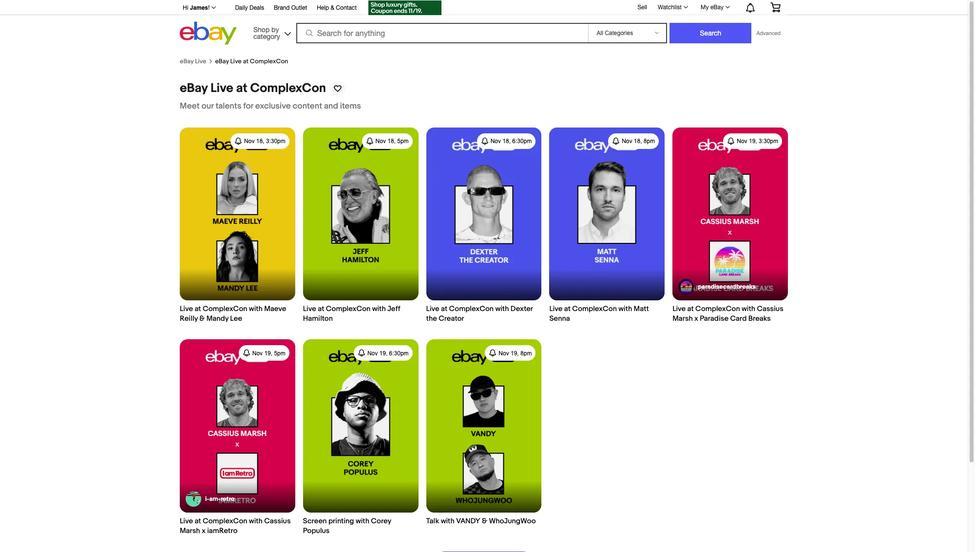 Task type: vqa. For each thing, say whether or not it's contained in the screenshot.
'watch dragonball z dr. slump ararechan wcf memorial parade world collectible toriyama' image
no



Task type: describe. For each thing, give the bounding box(es) containing it.
matt
[[634, 305, 649, 314]]

items
[[340, 101, 361, 111]]

paradisecardbreaks image
[[679, 280, 694, 295]]

live for live at complexcon with dexter the creator
[[426, 305, 440, 314]]

my ebay link
[[696, 1, 735, 13]]

1 vertical spatial ebay live at complexcon
[[180, 81, 326, 96]]

lee
[[230, 315, 242, 324]]

ebay live at complexcon link
[[215, 57, 288, 65]]

at for live at complexcon with matt senna
[[564, 305, 571, 314]]

sell
[[638, 4, 647, 11]]

nov for talk with vandy & whojungwoo
[[499, 351, 509, 357]]

brand
[[274, 4, 290, 11]]

complexcon for live at complexcon with dexter the creator
[[449, 305, 494, 314]]

shop by category banner
[[177, 0, 788, 57]]

hi james !
[[183, 4, 210, 11]]

by
[[272, 26, 279, 33]]

screen printing with corey populus
[[303, 517, 391, 536]]

nov 19, 3:30pm button
[[724, 133, 783, 149]]

complexcon down category
[[250, 57, 288, 65]]

vandy
[[456, 517, 481, 526]]

at for live at complexcon with maeve reilly & mandy lee
[[195, 305, 201, 314]]

live at complexcon with jeff hamilton link
[[303, 128, 419, 324]]

18, for maeve
[[256, 138, 264, 145]]

19, for live at complexcon with cassius marsh x paradise card breaks
[[749, 138, 757, 145]]

exclusive
[[255, 101, 291, 111]]

help
[[317, 4, 329, 11]]

with for live at complexcon with maeve reilly & mandy lee
[[249, 305, 263, 314]]

nov 19, 3:30pm
[[737, 138, 779, 145]]

live at complexcon with dexter the creator
[[426, 305, 533, 324]]

0 vertical spatial ebay live at complexcon
[[215, 57, 288, 65]]

nov 18, 5pm button
[[362, 133, 413, 149]]

live at complexcon with matt senna
[[550, 305, 649, 324]]

!
[[208, 4, 210, 11]]

shop by category
[[254, 26, 280, 40]]

help & contact
[[317, 4, 357, 11]]

nov for live at complexcon with jeff hamilton
[[376, 138, 386, 145]]

watchlist
[[658, 4, 682, 11]]

with for live at complexcon with cassius marsh x iamretro
[[249, 517, 263, 526]]

with for live at complexcon with jeff hamilton
[[372, 305, 386, 314]]

outlet
[[291, 4, 307, 11]]

shop by category button
[[249, 22, 293, 43]]

none submit inside shop by category banner
[[670, 23, 752, 43]]

live at complexcon with maeve reilly & mandy lee
[[180, 305, 286, 324]]

complexcon for live at complexcon with cassius marsh x paradise card breaks
[[696, 305, 740, 314]]

nov 18, 8pm button
[[609, 133, 659, 149]]

cassius for live at complexcon with cassius marsh x iamretro
[[264, 517, 291, 526]]

talents
[[216, 101, 242, 111]]

category
[[254, 32, 280, 40]]

live at complexcon with maeve reilly & mandy lee link
[[180, 128, 295, 324]]

for
[[243, 101, 253, 111]]

19, for talk with vandy & whojungwoo
[[511, 351, 519, 357]]

talk
[[426, 517, 439, 526]]

live for live at complexcon with cassius marsh x paradise card breaks
[[673, 305, 686, 314]]

with inside the screen printing with corey populus
[[356, 517, 370, 526]]

printing
[[329, 517, 354, 526]]

Search for anything text field
[[298, 24, 587, 42]]

i-am-retro link
[[186, 492, 235, 507]]

jeff
[[388, 305, 400, 314]]

live up our
[[195, 57, 206, 65]]

dexter
[[511, 305, 533, 314]]

shop
[[254, 26, 270, 33]]

creator
[[439, 315, 464, 324]]

x for paradise
[[695, 315, 699, 324]]

nov 19, 6:30pm button
[[354, 346, 413, 361]]

& inside account 'navigation'
[[331, 4, 334, 11]]

daily deals
[[235, 4, 264, 11]]

your shopping cart image
[[770, 2, 782, 12]]

nov for live at complexcon with cassius marsh x iamretro
[[252, 351, 263, 357]]

nov for live at complexcon with maeve reilly & mandy lee
[[244, 138, 255, 145]]

paradise
[[700, 315, 729, 324]]

ebay inside account 'navigation'
[[711, 4, 724, 11]]

nov 19, 8pm button
[[485, 346, 536, 361]]

daily deals link
[[235, 3, 264, 14]]

breaks
[[749, 315, 771, 324]]

advanced link
[[752, 23, 786, 43]]

nov 18, 8pm
[[622, 138, 655, 145]]

19, for screen printing with corey populus
[[380, 351, 388, 357]]

our
[[202, 101, 214, 111]]

complexcon for live at complexcon with matt senna
[[573, 305, 617, 314]]

and
[[324, 101, 338, 111]]

5pm for jeff
[[397, 138, 409, 145]]

5pm for cassius
[[274, 351, 286, 357]]



Task type: locate. For each thing, give the bounding box(es) containing it.
at inside live at complexcon with dexter the creator
[[441, 305, 448, 314]]

18, inside button
[[256, 138, 264, 145]]

complexcon up 'paradise'
[[696, 305, 740, 314]]

18, for dexter
[[503, 138, 511, 145]]

None submit
[[670, 23, 752, 43]]

cassius inside live at complexcon with cassius marsh x iamretro
[[264, 517, 291, 526]]

1 vertical spatial 6:30pm
[[389, 351, 409, 357]]

nov 18, 6:30pm
[[491, 138, 532, 145]]

x for iamretro
[[202, 527, 206, 536]]

talk with vandy & whojungwoo link
[[426, 340, 542, 527]]

with
[[249, 305, 263, 314], [372, 305, 386, 314], [496, 305, 509, 314], [619, 305, 632, 314], [742, 305, 756, 314], [249, 517, 263, 526], [356, 517, 370, 526], [441, 517, 455, 526]]

2 horizontal spatial &
[[482, 517, 488, 526]]

complexcon inside live at complexcon with cassius marsh x paradise card breaks
[[696, 305, 740, 314]]

18, for matt
[[634, 138, 642, 145]]

1 vertical spatial marsh
[[180, 527, 200, 536]]

nov for live at complexcon with dexter the creator
[[491, 138, 501, 145]]

my ebay
[[701, 4, 724, 11]]

live inside live at complexcon with jeff hamilton
[[303, 305, 316, 314]]

nov
[[244, 138, 255, 145], [376, 138, 386, 145], [491, 138, 501, 145], [622, 138, 633, 145], [737, 138, 748, 145], [252, 351, 263, 357], [368, 351, 378, 357], [499, 351, 509, 357]]

0 horizontal spatial x
[[202, 527, 206, 536]]

marsh left 'paradise'
[[673, 315, 693, 324]]

at for live at complexcon with dexter the creator
[[441, 305, 448, 314]]

ebay live
[[180, 57, 206, 65]]

the
[[426, 315, 437, 324]]

ebay live at complexcon down category
[[215, 57, 288, 65]]

nov 19, 8pm
[[499, 351, 532, 357]]

live up the 'talents'
[[211, 81, 233, 96]]

meet
[[180, 101, 200, 111]]

complexcon up hamilton
[[326, 305, 371, 314]]

live right ebay live
[[230, 57, 242, 65]]

8pm for matt
[[644, 138, 655, 145]]

at
[[243, 57, 249, 65], [236, 81, 248, 96], [195, 305, 201, 314], [318, 305, 324, 314], [441, 305, 448, 314], [564, 305, 571, 314], [688, 305, 694, 314], [195, 517, 201, 526]]

cassius up 'breaks'
[[757, 305, 784, 314]]

at inside live at complexcon with jeff hamilton
[[318, 305, 324, 314]]

i-am-retro
[[205, 496, 235, 504]]

19, for live at complexcon with cassius marsh x iamretro
[[264, 351, 273, 357]]

live at complexcon with cassius marsh x iamretro
[[180, 517, 291, 536]]

18,
[[256, 138, 264, 145], [388, 138, 396, 145], [503, 138, 511, 145], [634, 138, 642, 145]]

live down paradisecardbreaks image
[[673, 305, 686, 314]]

with inside live at complexcon with cassius marsh x iamretro
[[249, 517, 263, 526]]

nov for live at complexcon with cassius marsh x paradise card breaks
[[737, 138, 748, 145]]

0 horizontal spatial &
[[200, 315, 205, 324]]

advanced
[[757, 30, 781, 36]]

1 horizontal spatial x
[[695, 315, 699, 324]]

live up senna
[[550, 305, 563, 314]]

6:30pm inside "button"
[[513, 138, 532, 145]]

0 vertical spatial &
[[331, 4, 334, 11]]

live inside live at complexcon with dexter the creator
[[426, 305, 440, 314]]

paradisecardbreaks
[[698, 283, 756, 291]]

with for live at complexcon with matt senna
[[619, 305, 632, 314]]

at inside live at complexcon with maeve reilly & mandy lee
[[195, 305, 201, 314]]

live inside live at complexcon with cassius marsh x paradise card breaks
[[673, 305, 686, 314]]

1 vertical spatial cassius
[[264, 517, 291, 526]]

0 horizontal spatial marsh
[[180, 527, 200, 536]]

paradisecardbreaks link
[[679, 280, 756, 295]]

1 vertical spatial x
[[202, 527, 206, 536]]

0 horizontal spatial 8pm
[[521, 351, 532, 357]]

at inside live at complexcon with matt senna
[[564, 305, 571, 314]]

ebay live at complexcon
[[215, 57, 288, 65], [180, 81, 326, 96]]

live up the the on the left bottom of the page
[[426, 305, 440, 314]]

live at complexcon with matt senna link
[[550, 128, 665, 324]]

reilly
[[180, 315, 198, 324]]

complexcon up iamretro
[[203, 517, 247, 526]]

18, inside "button"
[[503, 138, 511, 145]]

marsh for live at complexcon with cassius marsh x iamretro
[[180, 527, 200, 536]]

meet our talents for exclusive content and items
[[180, 101, 361, 111]]

complexcon inside live at complexcon with matt senna
[[573, 305, 617, 314]]

1 vertical spatial &
[[200, 315, 205, 324]]

&
[[331, 4, 334, 11], [200, 315, 205, 324], [482, 517, 488, 526]]

with for live at complexcon with cassius marsh x paradise card breaks
[[742, 305, 756, 314]]

cassius
[[757, 305, 784, 314], [264, 517, 291, 526]]

watchlist link
[[653, 1, 693, 13]]

5pm
[[397, 138, 409, 145], [274, 351, 286, 357]]

marsh down i am retro image at bottom left
[[180, 527, 200, 536]]

nov 18, 6:30pm button
[[477, 133, 536, 149]]

0 vertical spatial 6:30pm
[[513, 138, 532, 145]]

1 horizontal spatial 6:30pm
[[513, 138, 532, 145]]

brand outlet
[[274, 4, 307, 11]]

live inside live at complexcon with cassius marsh x iamretro
[[180, 517, 193, 526]]

sell link
[[634, 4, 652, 11]]

retro
[[221, 496, 235, 504]]

1 3:30pm from the left
[[266, 138, 286, 145]]

help & contact link
[[317, 3, 357, 14]]

i-
[[205, 496, 209, 504]]

2 18, from the left
[[388, 138, 396, 145]]

1 18, from the left
[[256, 138, 264, 145]]

3:30pm
[[266, 138, 286, 145], [759, 138, 779, 145]]

complexcon for live at complexcon with jeff hamilton
[[326, 305, 371, 314]]

complexcon inside live at complexcon with cassius marsh x iamretro
[[203, 517, 247, 526]]

my
[[701, 4, 709, 11]]

with inside live at complexcon with cassius marsh x paradise card breaks
[[742, 305, 756, 314]]

with inside live at complexcon with matt senna
[[619, 305, 632, 314]]

contact
[[336, 4, 357, 11]]

at for live at complexcon with jeff hamilton
[[318, 305, 324, 314]]

live
[[195, 57, 206, 65], [230, 57, 242, 65], [211, 81, 233, 96], [180, 305, 193, 314], [303, 305, 316, 314], [426, 305, 440, 314], [550, 305, 563, 314], [673, 305, 686, 314], [180, 517, 193, 526]]

1 horizontal spatial 3:30pm
[[759, 138, 779, 145]]

daily
[[235, 4, 248, 11]]

at for live at complexcon with cassius marsh x iamretro
[[195, 517, 201, 526]]

5pm inside "button"
[[397, 138, 409, 145]]

19, inside nov 19, 3:30pm button
[[749, 138, 757, 145]]

0 horizontal spatial 6:30pm
[[389, 351, 409, 357]]

complexcon up exclusive
[[250, 81, 326, 96]]

get the coupon image
[[369, 0, 442, 15]]

1 vertical spatial 5pm
[[274, 351, 286, 357]]

19, inside nov 19, 8pm 'button'
[[511, 351, 519, 357]]

mandy
[[207, 315, 229, 324]]

6:30pm inside button
[[389, 351, 409, 357]]

talk with vandy & whojungwoo
[[426, 517, 536, 526]]

nov 18, 3:30pm button
[[231, 133, 290, 149]]

nov for live at complexcon with matt senna
[[622, 138, 633, 145]]

1 horizontal spatial &
[[331, 4, 334, 11]]

screen printing with corey populus link
[[303, 340, 419, 537]]

complexcon inside live at complexcon with jeff hamilton
[[326, 305, 371, 314]]

screen
[[303, 517, 327, 526]]

19, inside "nov 19, 5pm" button
[[264, 351, 273, 357]]

complexcon
[[250, 57, 288, 65], [250, 81, 326, 96], [203, 305, 247, 314], [326, 305, 371, 314], [449, 305, 494, 314], [573, 305, 617, 314], [696, 305, 740, 314], [203, 517, 247, 526]]

at inside live at complexcon with cassius marsh x paradise card breaks
[[688, 305, 694, 314]]

0 horizontal spatial cassius
[[264, 517, 291, 526]]

live down i am retro image at bottom left
[[180, 517, 193, 526]]

live inside live at complexcon with maeve reilly & mandy lee
[[180, 305, 193, 314]]

populus
[[303, 527, 330, 536]]

x left 'paradise'
[[695, 315, 699, 324]]

hamilton
[[303, 315, 333, 324]]

complexcon up creator
[[449, 305, 494, 314]]

senna
[[550, 315, 570, 324]]

nov inside "button"
[[491, 138, 501, 145]]

nov inside 'button'
[[499, 351, 509, 357]]

& inside live at complexcon with maeve reilly & mandy lee
[[200, 315, 205, 324]]

x inside live at complexcon with cassius marsh x paradise card breaks
[[695, 315, 699, 324]]

x inside live at complexcon with cassius marsh x iamretro
[[202, 527, 206, 536]]

1 horizontal spatial marsh
[[673, 315, 693, 324]]

at inside live at complexcon with cassius marsh x iamretro
[[195, 517, 201, 526]]

& right help
[[331, 4, 334, 11]]

x
[[695, 315, 699, 324], [202, 527, 206, 536]]

hi
[[183, 4, 188, 11]]

i am retro image
[[186, 492, 201, 507]]

complexcon up mandy
[[203, 305, 247, 314]]

0 horizontal spatial 3:30pm
[[266, 138, 286, 145]]

0 vertical spatial marsh
[[673, 315, 693, 324]]

3:30pm for cassius
[[759, 138, 779, 145]]

2 3:30pm from the left
[[759, 138, 779, 145]]

card
[[731, 315, 747, 324]]

complexcon left matt at the bottom of page
[[573, 305, 617, 314]]

at for live at complexcon with cassius marsh x paradise card breaks
[[688, 305, 694, 314]]

deals
[[250, 4, 264, 11]]

8pm
[[644, 138, 655, 145], [521, 351, 532, 357]]

complexcon inside live at complexcon with dexter the creator
[[449, 305, 494, 314]]

6:30pm for screen printing with corey populus
[[389, 351, 409, 357]]

ebay live at complexcon up for
[[180, 81, 326, 96]]

with inside live at complexcon with dexter the creator
[[496, 305, 509, 314]]

live for live at complexcon with matt senna
[[550, 305, 563, 314]]

live up hamilton
[[303, 305, 316, 314]]

1 horizontal spatial 5pm
[[397, 138, 409, 145]]

complexcon inside live at complexcon with maeve reilly & mandy lee
[[203, 305, 247, 314]]

x left iamretro
[[202, 527, 206, 536]]

cassius inside live at complexcon with cassius marsh x paradise card breaks
[[757, 305, 784, 314]]

4 18, from the left
[[634, 138, 642, 145]]

content
[[293, 101, 322, 111]]

nov 18, 3:30pm
[[244, 138, 286, 145]]

& right reilly
[[200, 315, 205, 324]]

live at complexcon with dexter the creator link
[[426, 128, 542, 324]]

6:30pm
[[513, 138, 532, 145], [389, 351, 409, 357]]

live at complexcon with jeff hamilton
[[303, 305, 400, 324]]

1 horizontal spatial cassius
[[757, 305, 784, 314]]

with inside live at complexcon with maeve reilly & mandy lee
[[249, 305, 263, 314]]

nov 19, 5pm
[[252, 351, 286, 357]]

complexcon for live at complexcon with maeve reilly & mandy lee
[[203, 305, 247, 314]]

0 vertical spatial 8pm
[[644, 138, 655, 145]]

maeve
[[264, 305, 286, 314]]

1 vertical spatial 8pm
[[521, 351, 532, 357]]

8pm inside 'button'
[[521, 351, 532, 357]]

complexcon for live at complexcon with cassius marsh x iamretro
[[203, 517, 247, 526]]

corey
[[371, 517, 391, 526]]

marsh
[[673, 315, 693, 324], [180, 527, 200, 536]]

19, inside nov 19, 6:30pm button
[[380, 351, 388, 357]]

live at complexcon with cassius marsh x paradise card breaks
[[673, 305, 784, 324]]

marsh for live at complexcon with cassius marsh x paradise card breaks
[[673, 315, 693, 324]]

nov 19, 6:30pm
[[368, 351, 409, 357]]

3:30pm for maeve
[[266, 138, 286, 145]]

live for live at complexcon with cassius marsh x iamretro
[[180, 517, 193, 526]]

6:30pm for live at complexcon with dexter the creator
[[513, 138, 532, 145]]

live for live at complexcon with maeve reilly & mandy lee
[[180, 305, 193, 314]]

5pm inside button
[[274, 351, 286, 357]]

nov 19, 5pm button
[[239, 346, 290, 361]]

brand outlet link
[[274, 3, 307, 14]]

8pm inside "button"
[[644, 138, 655, 145]]

live for live at complexcon with jeff hamilton
[[303, 305, 316, 314]]

cassius for live at complexcon with cassius marsh x paradise card breaks
[[757, 305, 784, 314]]

0 vertical spatial 5pm
[[397, 138, 409, 145]]

am-
[[209, 496, 221, 504]]

18, for jeff
[[388, 138, 396, 145]]

0 horizontal spatial 5pm
[[274, 351, 286, 357]]

0 vertical spatial x
[[695, 315, 699, 324]]

account navigation
[[177, 0, 788, 17]]

iamretro
[[207, 527, 238, 536]]

with for live at complexcon with dexter the creator
[[496, 305, 509, 314]]

nov for screen printing with corey populus
[[368, 351, 378, 357]]

nov 18, 5pm
[[376, 138, 409, 145]]

2 vertical spatial &
[[482, 517, 488, 526]]

0 vertical spatial cassius
[[757, 305, 784, 314]]

marsh inside live at complexcon with cassius marsh x paradise card breaks
[[673, 315, 693, 324]]

with inside live at complexcon with jeff hamilton
[[372, 305, 386, 314]]

3 18, from the left
[[503, 138, 511, 145]]

james
[[190, 4, 208, 11]]

live up reilly
[[180, 305, 193, 314]]

cassius left screen
[[264, 517, 291, 526]]

1 horizontal spatial 8pm
[[644, 138, 655, 145]]

ebay live link
[[180, 57, 206, 65]]

whojungwoo
[[489, 517, 536, 526]]

8pm for whojungwoo
[[521, 351, 532, 357]]

live inside live at complexcon with matt senna
[[550, 305, 563, 314]]

marsh inside live at complexcon with cassius marsh x iamretro
[[180, 527, 200, 536]]

& right vandy
[[482, 517, 488, 526]]



